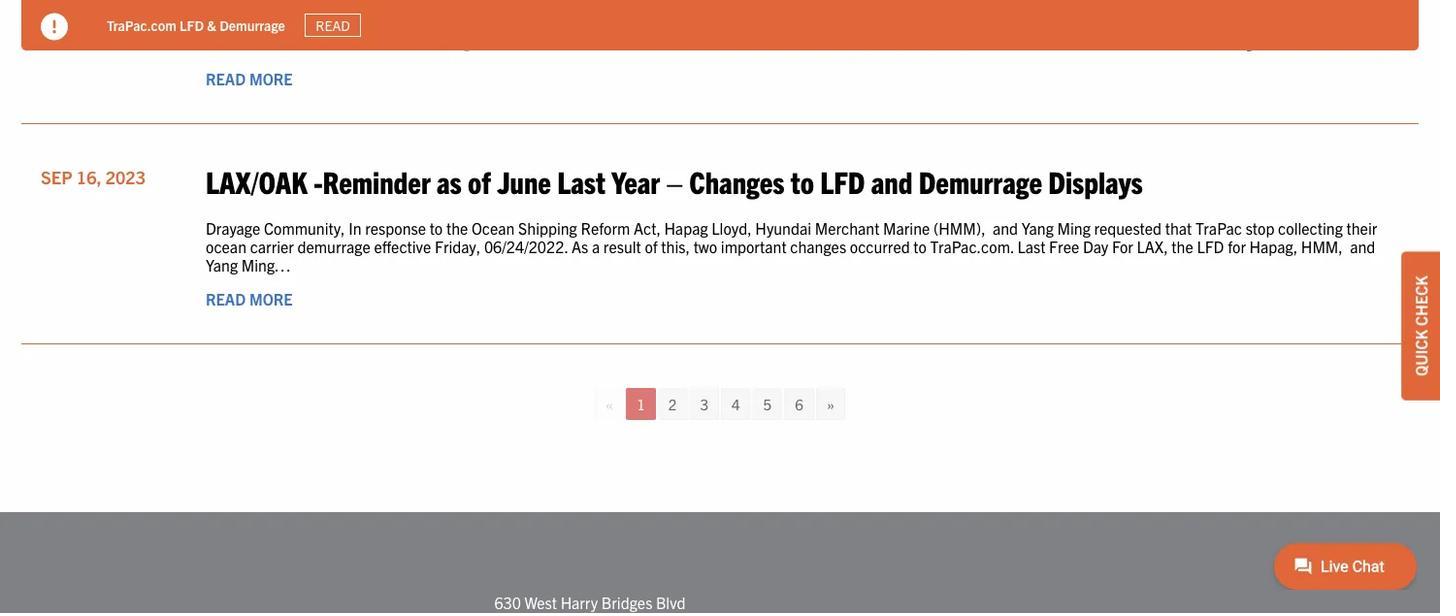Task type: describe. For each thing, give the bounding box(es) containing it.
hapag,
[[1250, 237, 1298, 257]]

0 vertical spatial yang
[[1022, 218, 1054, 238]]

more inside lax/oak -reminder as of june last year –  changes to lfd and demurrage displays article
[[249, 290, 293, 309]]

please
[[599, 14, 673, 51]]

schedules
[[981, 14, 1096, 51]]

2 horizontal spatial to
[[914, 237, 927, 257]]

current
[[352, 14, 434, 51]]

trapac.com
[[107, 16, 176, 34]]

sep for lax -for the current flip schedule -please review on our website lax schedules gate hours by shift
[[41, 17, 72, 39]]

ocean
[[206, 237, 246, 257]]

2023 for lax -for the current flip schedule -please review on our website lax schedules gate hours by shift
[[105, 17, 146, 39]]

«
[[606, 396, 614, 414]]

0 horizontal spatial and
[[871, 162, 913, 200]]

0 vertical spatial demurrage
[[220, 16, 285, 34]]

1 vertical spatial yang
[[206, 256, 238, 275]]

3
[[700, 396, 709, 414]]

lax,
[[1137, 237, 1168, 257]]

trapac.com lfd & demurrage
[[107, 16, 285, 34]]

as
[[572, 237, 588, 257]]

1 link
[[626, 389, 656, 421]]

flip
[[440, 14, 478, 51]]

requested
[[1094, 218, 1162, 238]]

lloyd,
[[712, 218, 752, 238]]

sep for lax/oak -reminder as of june last year –  changes to lfd and demurrage displays
[[41, 166, 72, 188]]

ming…
[[241, 256, 291, 275]]

1 horizontal spatial and
[[993, 218, 1018, 238]]

lax/oak -reminder as of june last year –  changes to lfd and demurrage displays
[[206, 162, 1143, 200]]

read inside lax/oak -reminder as of june last year –  changes to lfd and demurrage displays article
[[206, 290, 246, 309]]

website
[[836, 14, 923, 51]]

lfd inside drayage community, in response to the ocean shipping reform act, hapag lloyd, hyundai merchant marine (hmm),  and yang ming requested that trapac stop collecting their ocean carrier demurrage effective friday, 06/24/2022. as a result of this, two important changes occurred to trapac.com. last free day for lax, the lfd for hapag, hmm,  and yang ming…
[[1197, 237, 1224, 257]]

quick check
[[1411, 276, 1431, 376]]

as
[[437, 162, 462, 200]]

2 lax from the left
[[929, 14, 974, 51]]

displays
[[1048, 162, 1143, 200]]

1 lax from the left
[[206, 14, 251, 51]]

read more inside lax -for the current flip schedule -please review on our website lax schedules gate hours by shift article
[[206, 70, 293, 89]]

demurrage
[[297, 237, 371, 257]]

hyundai
[[755, 218, 811, 238]]

june
[[497, 162, 551, 200]]

sep 16, 2023
[[41, 166, 146, 188]]

important
[[721, 237, 787, 257]]

read more link inside lax/oak -reminder as of june last year –  changes to lfd and demurrage displays article
[[206, 290, 293, 309]]

blvd
[[656, 593, 686, 613]]

in
[[349, 218, 362, 238]]

0 horizontal spatial of
[[468, 162, 491, 200]]

3 link
[[689, 389, 719, 421]]

–
[[666, 162, 683, 200]]

two
[[694, 237, 717, 257]]

shipping
[[518, 218, 577, 238]]

4
[[732, 396, 740, 414]]

sep 19, 2023
[[41, 17, 146, 39]]

stop
[[1246, 218, 1275, 238]]

a
[[592, 237, 600, 257]]

1
[[637, 396, 645, 414]]

5 link
[[753, 389, 783, 421]]

this,
[[661, 237, 690, 257]]

marine
[[883, 218, 930, 238]]

0 horizontal spatial to
[[430, 218, 443, 238]]

2 link
[[658, 389, 688, 421]]

1 horizontal spatial to
[[791, 162, 814, 200]]

trapac.com.
[[930, 237, 1014, 257]]

quick check link
[[1402, 252, 1440, 401]]

last inside drayage community, in response to the ocean shipping reform act, hapag lloyd, hyundai merchant marine (hmm),  and yang ming requested that trapac stop collecting their ocean carrier demurrage effective friday, 06/24/2022. as a result of this, two important changes occurred to trapac.com. last free day for lax, the lfd for hapag, hmm,  and yang ming…
[[1018, 237, 1046, 257]]

630 west harry bridges blvd
[[494, 593, 686, 613]]

&
[[207, 16, 216, 34]]

demurrage inside article
[[919, 162, 1042, 200]]

read inside lax -for the current flip schedule -please review on our website lax schedules gate hours by shift article
[[206, 70, 246, 89]]

6
[[795, 396, 803, 414]]

carrier
[[250, 237, 294, 257]]

community,
[[264, 218, 345, 238]]

on
[[759, 14, 787, 51]]

» link
[[816, 389, 845, 421]]

ming
[[1057, 218, 1091, 238]]

lax -for the current flip schedule -please review on our website lax schedules gate hours by shift
[[206, 14, 1318, 51]]

lax -for the current flip schedule -please review on our website lax schedules gate hours by shift article
[[21, 0, 1419, 125]]

read more link inside lax -for the current flip schedule -please review on our website lax schedules gate hours by shift article
[[206, 70, 293, 89]]

bridges
[[601, 593, 653, 613]]

16,
[[77, 166, 101, 188]]

- for of
[[314, 162, 323, 200]]

the inside article
[[309, 14, 345, 51]]

check
[[1411, 276, 1431, 326]]

for inside article
[[266, 14, 303, 51]]



Task type: locate. For each thing, give the bounding box(es) containing it.
shift
[[1266, 14, 1318, 51]]

for right day
[[1112, 237, 1133, 257]]

1 horizontal spatial the
[[446, 218, 468, 238]]

1 vertical spatial lfd
[[820, 162, 865, 200]]

read more link down ming…
[[206, 290, 293, 309]]

630 west harry bridges blvd footer
[[0, 513, 1440, 613]]

1 vertical spatial 2023
[[105, 166, 146, 188]]

read more
[[206, 70, 293, 89], [206, 290, 293, 309]]

drayage
[[206, 218, 260, 238]]

last left the free
[[1018, 237, 1046, 257]]

changes
[[790, 237, 846, 257]]

1 horizontal spatial for
[[1112, 237, 1133, 257]]

collecting
[[1278, 218, 1343, 238]]

2023 right '19,'
[[105, 17, 146, 39]]

1 vertical spatial demurrage
[[919, 162, 1042, 200]]

lax/oak -reminder as of june last year –  changes to lfd and demurrage displays article
[[21, 144, 1419, 345]]

hours
[[1160, 14, 1226, 51]]

read down ocean
[[206, 290, 246, 309]]

- for current
[[257, 14, 266, 51]]

more
[[249, 70, 293, 89], [249, 290, 293, 309]]

1 horizontal spatial lax
[[929, 14, 974, 51]]

our
[[793, 14, 830, 51]]

to up hyundai
[[791, 162, 814, 200]]

read more inside lax/oak -reminder as of june last year –  changes to lfd and demurrage displays article
[[206, 290, 293, 309]]

2 sep from the top
[[41, 166, 72, 188]]

for inside drayage community, in response to the ocean shipping reform act, hapag lloyd, hyundai merchant marine (hmm),  and yang ming requested that trapac stop collecting their ocean carrier demurrage effective friday, 06/24/2022. as a result of this, two important changes occurred to trapac.com. last free day for lax, the lfd for hapag, hmm,  and yang ming…
[[1112, 237, 1133, 257]]

2 vertical spatial read
[[206, 290, 246, 309]]

2023 inside lax/oak -reminder as of june last year –  changes to lfd and demurrage displays article
[[105, 166, 146, 188]]

- right schedule
[[590, 14, 599, 51]]

demurrage right &
[[220, 16, 285, 34]]

2 horizontal spatial and
[[1350, 237, 1376, 257]]

0 vertical spatial more
[[249, 70, 293, 89]]

and
[[871, 162, 913, 200], [993, 218, 1018, 238], [1350, 237, 1376, 257]]

sep inside lax/oak -reminder as of june last year –  changes to lfd and demurrage displays article
[[41, 166, 72, 188]]

their
[[1347, 218, 1377, 238]]

0 horizontal spatial yang
[[206, 256, 238, 275]]

0 horizontal spatial lax
[[206, 14, 251, 51]]

and right collecting
[[1350, 237, 1376, 257]]

drayage community, in response to the ocean shipping reform act, hapag lloyd, hyundai merchant marine (hmm),  and yang ming requested that trapac stop collecting their ocean carrier demurrage effective friday, 06/24/2022. as a result of this, two important changes occurred to trapac.com. last free day for lax, the lfd for hapag, hmm,  and yang ming…
[[206, 218, 1377, 275]]

hapag
[[664, 218, 708, 238]]

1 vertical spatial of
[[645, 237, 658, 257]]

demurrage
[[220, 16, 285, 34], [919, 162, 1042, 200]]

1 horizontal spatial of
[[645, 237, 658, 257]]

to right occurred
[[914, 237, 927, 257]]

last up reform
[[557, 162, 606, 200]]

1 2023 from the top
[[105, 17, 146, 39]]

1 vertical spatial last
[[1018, 237, 1046, 257]]

0 vertical spatial for
[[266, 14, 303, 51]]

reform
[[581, 218, 630, 238]]

response
[[365, 218, 426, 238]]

1 vertical spatial read
[[206, 70, 246, 89]]

of
[[468, 162, 491, 200], [645, 237, 658, 257]]

yang
[[1022, 218, 1054, 238], [206, 256, 238, 275]]

lfd left for
[[1197, 237, 1224, 257]]

-
[[257, 14, 266, 51], [590, 14, 599, 51], [314, 162, 323, 200]]

2 read more link from the top
[[206, 290, 293, 309]]

0 vertical spatial lfd
[[180, 16, 204, 34]]

lax/oak
[[206, 162, 308, 200]]

2 vertical spatial lfd
[[1197, 237, 1224, 257]]

sep left 16,
[[41, 166, 72, 188]]

1 horizontal spatial yang
[[1022, 218, 1054, 238]]

yang down drayage
[[206, 256, 238, 275]]

of left this,
[[645, 237, 658, 257]]

1 vertical spatial sep
[[41, 166, 72, 188]]

read more link down &
[[206, 70, 293, 89]]

year
[[612, 162, 660, 200]]

gate
[[1102, 14, 1154, 51]]

lfd left &
[[180, 16, 204, 34]]

for
[[266, 14, 303, 51], [1112, 237, 1133, 257]]

solid image
[[41, 13, 68, 40]]

harry
[[561, 593, 598, 613]]

2 read more from the top
[[206, 290, 293, 309]]

0 vertical spatial last
[[557, 162, 606, 200]]

lax right trapac.com on the top
[[206, 14, 251, 51]]

4 link
[[721, 389, 751, 421]]

read more link
[[206, 70, 293, 89], [206, 290, 293, 309]]

1 sep from the top
[[41, 17, 72, 39]]

lax
[[206, 14, 251, 51], [929, 14, 974, 51]]

for
[[1228, 237, 1246, 257]]

occurred
[[850, 237, 910, 257]]

sep left '19,'
[[41, 17, 72, 39]]

1 horizontal spatial demurrage
[[919, 162, 1042, 200]]

0 vertical spatial read
[[316, 16, 350, 34]]

1 read more link from the top
[[206, 70, 293, 89]]

1 vertical spatial read more
[[206, 290, 293, 309]]

the left ocean
[[446, 218, 468, 238]]

1 vertical spatial for
[[1112, 237, 1133, 257]]

0 vertical spatial sep
[[41, 17, 72, 39]]

06/24/2022.
[[484, 237, 568, 257]]

friday,
[[435, 237, 481, 257]]

0 horizontal spatial demurrage
[[220, 16, 285, 34]]

the left current
[[309, 14, 345, 51]]

by
[[1233, 14, 1259, 51]]

0 horizontal spatial for
[[266, 14, 303, 51]]

quick
[[1411, 330, 1431, 376]]

west
[[525, 593, 557, 613]]

5
[[763, 396, 772, 414]]

2 more from the top
[[249, 290, 293, 309]]

1 horizontal spatial lfd
[[820, 162, 865, 200]]

lfd up merchant
[[820, 162, 865, 200]]

2023 right 16,
[[105, 166, 146, 188]]

2 horizontal spatial lfd
[[1197, 237, 1224, 257]]

read down &
[[206, 70, 246, 89]]

- up community,
[[314, 162, 323, 200]]

1 horizontal spatial -
[[314, 162, 323, 200]]

0 vertical spatial read more link
[[206, 70, 293, 89]]

0 horizontal spatial last
[[557, 162, 606, 200]]

0 horizontal spatial lfd
[[180, 16, 204, 34]]

19,
[[77, 17, 101, 39]]

act,
[[634, 218, 661, 238]]

demurrage up trapac.com.
[[919, 162, 1042, 200]]

sep inside lax -for the current flip schedule -please review on our website lax schedules gate hours by shift article
[[41, 17, 72, 39]]

for left read link
[[266, 14, 303, 51]]

2 2023 from the top
[[105, 166, 146, 188]]

reminder
[[323, 162, 431, 200]]

read more down &
[[206, 70, 293, 89]]

1 horizontal spatial last
[[1018, 237, 1046, 257]]

630
[[494, 593, 521, 613]]

sep
[[41, 17, 72, 39], [41, 166, 72, 188]]

last
[[557, 162, 606, 200], [1018, 237, 1046, 257]]

changes
[[689, 162, 785, 200]]

2
[[668, 396, 677, 414]]

more inside lax -for the current flip schedule -please review on our website lax schedules gate hours by shift article
[[249, 70, 293, 89]]

2 horizontal spatial -
[[590, 14, 599, 51]]

schedule
[[484, 14, 584, 51]]

to right response
[[430, 218, 443, 238]]

1 vertical spatial read more link
[[206, 290, 293, 309]]

ocean
[[472, 218, 515, 238]]

0 vertical spatial 2023
[[105, 17, 146, 39]]

effective
[[374, 237, 431, 257]]

day
[[1083, 237, 1109, 257]]

free
[[1049, 237, 1079, 257]]

the
[[309, 14, 345, 51], [446, 218, 468, 238], [1172, 237, 1194, 257]]

read left current
[[316, 16, 350, 34]]

lfd
[[180, 16, 204, 34], [820, 162, 865, 200], [1197, 237, 1224, 257]]

lax right "website"
[[929, 14, 974, 51]]

0 vertical spatial of
[[468, 162, 491, 200]]

the right lax,
[[1172, 237, 1194, 257]]

1 vertical spatial more
[[249, 290, 293, 309]]

read more down ming…
[[206, 290, 293, 309]]

2 horizontal spatial the
[[1172, 237, 1194, 257]]

merchant
[[815, 218, 880, 238]]

2023
[[105, 17, 146, 39], [105, 166, 146, 188]]

6 link
[[784, 389, 814, 421]]

0 vertical spatial read more
[[206, 70, 293, 89]]

of right as
[[468, 162, 491, 200]]

- right &
[[257, 14, 266, 51]]

read link
[[305, 13, 361, 37]]

trapac
[[1196, 218, 1242, 238]]

yang left ming
[[1022, 218, 1054, 238]]

to
[[791, 162, 814, 200], [430, 218, 443, 238], [914, 237, 927, 257]]

« link
[[595, 389, 624, 421]]

more down trapac.com lfd & demurrage
[[249, 70, 293, 89]]

»
[[827, 396, 835, 414]]

result
[[604, 237, 641, 257]]

review
[[680, 14, 753, 51]]

more down ming…
[[249, 290, 293, 309]]

2023 for lax/oak -reminder as of june last year –  changes to lfd and demurrage displays
[[105, 166, 146, 188]]

0 horizontal spatial -
[[257, 14, 266, 51]]

and up 'marine' at the right of page
[[871, 162, 913, 200]]

that
[[1165, 218, 1192, 238]]

1 read more from the top
[[206, 70, 293, 89]]

of inside drayage community, in response to the ocean shipping reform act, hapag lloyd, hyundai merchant marine (hmm),  and yang ming requested that trapac stop collecting their ocean carrier demurrage effective friday, 06/24/2022. as a result of this, two important changes occurred to trapac.com. last free day for lax, the lfd for hapag, hmm,  and yang ming…
[[645, 237, 658, 257]]

1 more from the top
[[249, 70, 293, 89]]

and left the free
[[993, 218, 1018, 238]]

2023 inside lax -for the current flip schedule -please review on our website lax schedules gate hours by shift article
[[105, 17, 146, 39]]

0 horizontal spatial the
[[309, 14, 345, 51]]



Task type: vqa. For each thing, say whether or not it's contained in the screenshot.
the bottom LFD
yes



